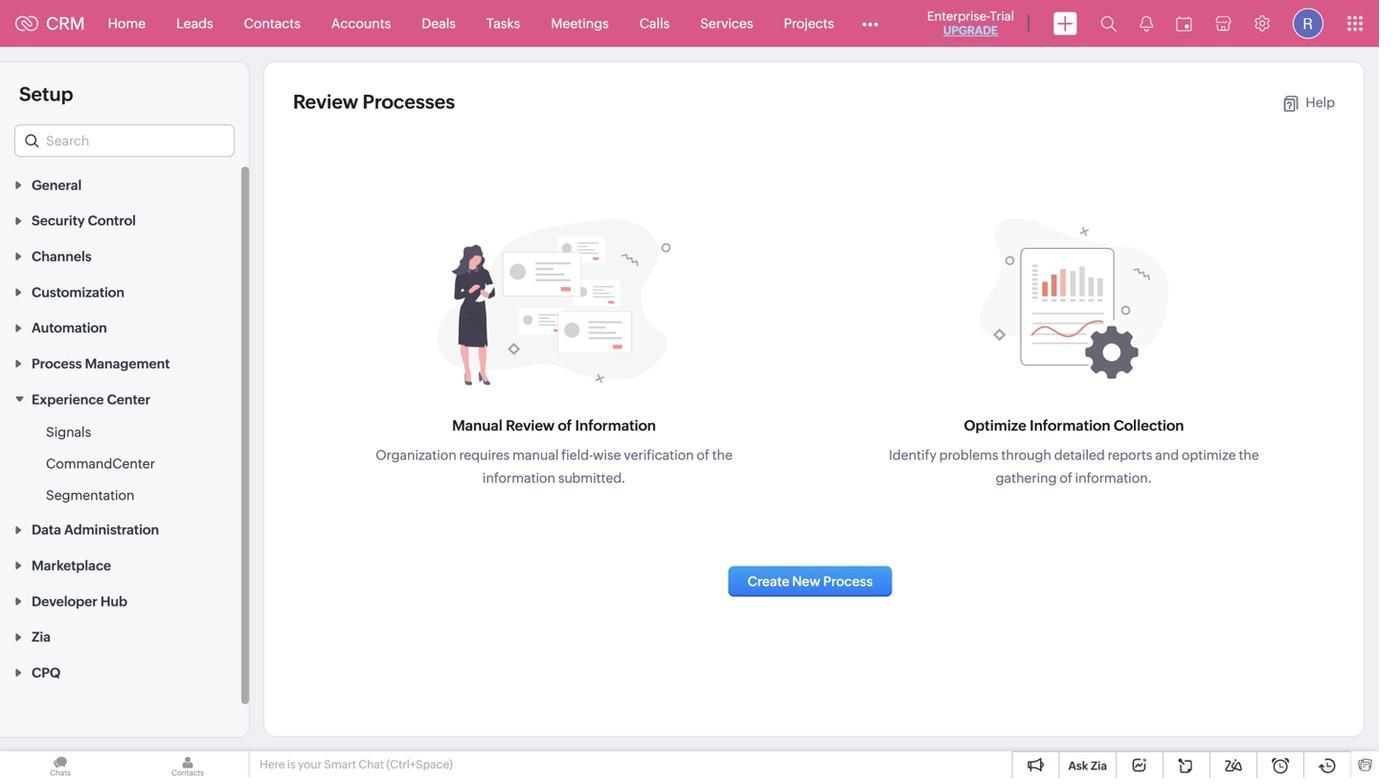 Task type: locate. For each thing, give the bounding box(es) containing it.
tasks link
[[471, 0, 536, 46]]

zia right ask
[[1091, 760, 1107, 773]]

setup
[[19, 83, 73, 105]]

optimize
[[964, 418, 1027, 434]]

experience center region
[[0, 417, 249, 512]]

zia
[[32, 630, 51, 645], [1091, 760, 1107, 773]]

0 horizontal spatial of
[[558, 418, 572, 434]]

home
[[108, 16, 146, 31]]

2 information from the left
[[1030, 418, 1111, 434]]

automation
[[32, 321, 107, 336]]

0 horizontal spatial process
[[32, 356, 82, 372]]

0 horizontal spatial the
[[712, 448, 733, 463]]

data administration
[[32, 523, 159, 538]]

zia up "cpq"
[[32, 630, 51, 645]]

2 horizontal spatial of
[[1060, 471, 1073, 486]]

of down detailed
[[1060, 471, 1073, 486]]

information up wise
[[575, 418, 656, 434]]

control
[[88, 213, 136, 229]]

wise
[[593, 448, 621, 463]]

0 vertical spatial of
[[558, 418, 572, 434]]

through
[[1002, 448, 1052, 463]]

channels button
[[0, 238, 249, 274]]

contacts
[[244, 16, 301, 31]]

cpq button
[[0, 655, 249, 691]]

process
[[32, 356, 82, 372], [823, 574, 873, 590]]

requires
[[459, 448, 510, 463]]

smart
[[324, 759, 356, 772]]

profile image
[[1293, 8, 1324, 39]]

contacts link
[[229, 0, 316, 46]]

create
[[748, 574, 790, 590]]

2 vertical spatial of
[[1060, 471, 1073, 486]]

chats image
[[0, 752, 121, 779]]

of
[[558, 418, 572, 434], [697, 448, 710, 463], [1060, 471, 1073, 486]]

review
[[293, 91, 358, 113], [506, 418, 555, 434]]

zia button
[[0, 619, 249, 655]]

review processes
[[293, 91, 455, 113]]

review up manual
[[506, 418, 555, 434]]

information up detailed
[[1030, 418, 1111, 434]]

signals link
[[46, 423, 91, 442]]

the
[[712, 448, 733, 463], [1239, 448, 1260, 463]]

projects link
[[769, 0, 850, 46]]

1 horizontal spatial review
[[506, 418, 555, 434]]

review left processes at the left of page
[[293, 91, 358, 113]]

developer hub
[[32, 594, 127, 610]]

None field
[[14, 125, 235, 157]]

1 horizontal spatial the
[[1239, 448, 1260, 463]]

0 horizontal spatial information
[[575, 418, 656, 434]]

0 horizontal spatial zia
[[32, 630, 51, 645]]

deals
[[422, 16, 456, 31]]

automation button
[[0, 310, 249, 346]]

1 horizontal spatial information
[[1030, 418, 1111, 434]]

of right verification
[[697, 448, 710, 463]]

1 vertical spatial process
[[823, 574, 873, 590]]

process right new
[[823, 574, 873, 590]]

optimize
[[1182, 448, 1236, 463]]

signals
[[46, 425, 91, 440]]

the inside organization requires manual field-wise verification of the information submitted.
[[712, 448, 733, 463]]

2 the from the left
[[1239, 448, 1260, 463]]

zia inside dropdown button
[[32, 630, 51, 645]]

process up experience
[[32, 356, 82, 372]]

calls link
[[624, 0, 685, 46]]

customization
[[32, 285, 125, 300]]

chat
[[359, 759, 384, 772]]

and
[[1156, 448, 1179, 463]]

create menu image
[[1054, 12, 1078, 35]]

submitted.
[[558, 471, 626, 486]]

enterprise-trial upgrade
[[927, 9, 1015, 37]]

enterprise-
[[927, 9, 990, 23]]

security
[[32, 213, 85, 229]]

meetings
[[551, 16, 609, 31]]

search element
[[1089, 0, 1129, 47]]

create new process
[[748, 574, 873, 590]]

accounts link
[[316, 0, 406, 46]]

the for optimize information collection
[[1239, 448, 1260, 463]]

0 vertical spatial process
[[32, 356, 82, 372]]

signals element
[[1129, 0, 1165, 47]]

security control button
[[0, 202, 249, 238]]

verification
[[624, 448, 694, 463]]

projects
[[784, 16, 834, 31]]

0 vertical spatial zia
[[32, 630, 51, 645]]

of up field-
[[558, 418, 572, 434]]

reports
[[1108, 448, 1153, 463]]

the right the optimize
[[1239, 448, 1260, 463]]

segmentation
[[46, 488, 135, 503]]

marketplace
[[32, 559, 111, 574]]

services
[[701, 16, 753, 31]]

manual
[[452, 418, 503, 434]]

0 horizontal spatial review
[[293, 91, 358, 113]]

detailed
[[1054, 448, 1105, 463]]

help
[[1306, 95, 1335, 110]]

1 vertical spatial of
[[697, 448, 710, 463]]

hub
[[100, 594, 127, 610]]

the right verification
[[712, 448, 733, 463]]

1 horizontal spatial process
[[823, 574, 873, 590]]

information
[[483, 471, 556, 486]]

1 the from the left
[[712, 448, 733, 463]]

1 horizontal spatial of
[[697, 448, 710, 463]]

search image
[[1101, 15, 1117, 32]]

signals image
[[1140, 15, 1153, 32]]

the inside the identify problems through detailed reports and optimize the gathering of information.
[[1239, 448, 1260, 463]]

identify
[[889, 448, 937, 463]]

1 horizontal spatial zia
[[1091, 760, 1107, 773]]

trial
[[990, 9, 1015, 23]]

process management button
[[0, 346, 249, 381]]

identify problems through detailed reports and optimize the gathering of information.
[[889, 448, 1260, 486]]

management
[[85, 356, 170, 372]]



Task type: vqa. For each thing, say whether or not it's contained in the screenshot.
how
no



Task type: describe. For each thing, give the bounding box(es) containing it.
problems
[[940, 448, 999, 463]]

process inside button
[[823, 574, 873, 590]]

ask zia
[[1069, 760, 1107, 773]]

the for manual review of information
[[712, 448, 733, 463]]

manual review of information
[[452, 418, 656, 434]]

optimize information collection
[[964, 418, 1184, 434]]

segmentation link
[[46, 486, 135, 505]]

1 vertical spatial review
[[506, 418, 555, 434]]

collection
[[1114, 418, 1184, 434]]

experience center
[[32, 392, 151, 407]]

logo image
[[15, 16, 38, 31]]

general button
[[0, 167, 249, 202]]

administration
[[64, 523, 159, 538]]

organization requires manual field-wise verification of the information submitted.
[[376, 448, 733, 486]]

field-
[[562, 448, 593, 463]]

customization button
[[0, 274, 249, 310]]

1 information from the left
[[575, 418, 656, 434]]

cpq
[[32, 666, 60, 681]]

of inside the identify problems through detailed reports and optimize the gathering of information.
[[1060, 471, 1073, 486]]

crm
[[46, 14, 85, 33]]

profile element
[[1282, 0, 1335, 46]]

data administration button
[[0, 512, 249, 548]]

upgrade
[[944, 24, 998, 37]]

your
[[298, 759, 322, 772]]

processes
[[363, 91, 455, 113]]

ask
[[1069, 760, 1089, 773]]

marketplace button
[[0, 548, 249, 583]]

general
[[32, 178, 82, 193]]

create menu element
[[1042, 0, 1089, 46]]

process management
[[32, 356, 170, 372]]

process inside dropdown button
[[32, 356, 82, 372]]

services link
[[685, 0, 769, 46]]

commandcenter
[[46, 456, 155, 472]]

is
[[287, 759, 296, 772]]

new
[[792, 574, 821, 590]]

experience center button
[[0, 381, 249, 417]]

gathering
[[996, 471, 1057, 486]]

home link
[[93, 0, 161, 46]]

experience
[[32, 392, 104, 407]]

contacts image
[[127, 752, 248, 779]]

create new process button
[[729, 567, 892, 597]]

leads link
[[161, 0, 229, 46]]

information.
[[1075, 471, 1153, 486]]

manual
[[513, 448, 559, 463]]

organization
[[376, 448, 457, 463]]

1 vertical spatial zia
[[1091, 760, 1107, 773]]

center
[[107, 392, 151, 407]]

(ctrl+space)
[[387, 759, 453, 772]]

here is your smart chat (ctrl+space)
[[260, 759, 453, 772]]

here
[[260, 759, 285, 772]]

of inside organization requires manual field-wise verification of the information submitted.
[[697, 448, 710, 463]]

calendar image
[[1176, 16, 1193, 31]]

Search text field
[[15, 125, 234, 156]]

data
[[32, 523, 61, 538]]

Other Modules field
[[850, 8, 891, 39]]

commandcenter link
[[46, 454, 155, 474]]

accounts
[[331, 16, 391, 31]]

crm link
[[15, 14, 85, 33]]

meetings link
[[536, 0, 624, 46]]

tasks
[[487, 16, 520, 31]]

leads
[[176, 16, 213, 31]]

0 vertical spatial review
[[293, 91, 358, 113]]

developer
[[32, 594, 98, 610]]

calls
[[640, 16, 670, 31]]

security control
[[32, 213, 136, 229]]

developer hub button
[[0, 583, 249, 619]]

channels
[[32, 249, 92, 264]]

deals link
[[406, 0, 471, 46]]



